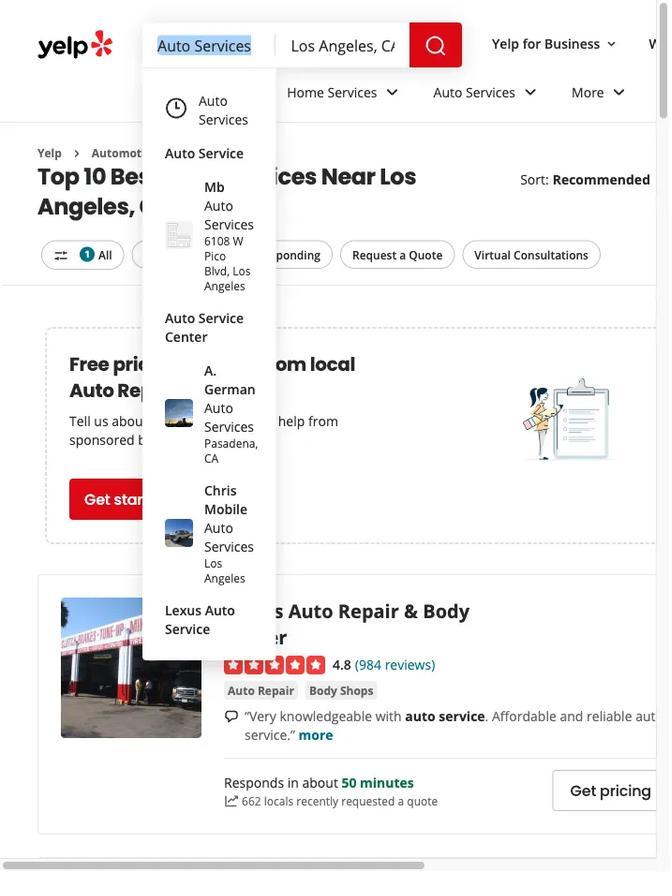 Task type: locate. For each thing, give the bounding box(es) containing it.
pros
[[182, 378, 223, 404]]

1 horizontal spatial yelp
[[492, 34, 520, 52]]

body up knowledgeable
[[309, 683, 337, 699]]

1 vertical spatial from
[[308, 412, 338, 430]]

with
[[376, 707, 402, 725]]

los
[[380, 161, 416, 192], [233, 263, 251, 278], [204, 556, 222, 571]]

2 vertical spatial los
[[204, 556, 222, 571]]

0 vertical spatial los
[[380, 161, 416, 192]]

yelp left for
[[492, 34, 520, 52]]

0 horizontal spatial los
[[204, 556, 222, 571]]

body right &
[[423, 598, 470, 624]]

1 horizontal spatial auto
[[636, 707, 664, 725]]

1 24 chevron down v2 image from the left
[[381, 81, 404, 104]]

auto inside a. german auto services pasadena, ca
[[204, 399, 233, 417]]

0 vertical spatial from
[[261, 351, 307, 378]]

auto repair
[[228, 683, 294, 699]]

yelp link
[[38, 145, 62, 161]]

repair up your
[[118, 378, 178, 404]]

24 chevron down v2 image
[[381, 81, 404, 104], [520, 81, 542, 104], [608, 81, 631, 104]]

1 horizontal spatial repair
[[258, 683, 294, 699]]

1 vertical spatial body
[[309, 683, 337, 699]]

price
[[113, 351, 160, 378]]

lexus auto service
[[165, 602, 235, 638]]

service
[[199, 144, 244, 162], [199, 309, 244, 327], [165, 620, 210, 638]]

los right 'near'
[[380, 161, 416, 192]]

1 horizontal spatial from
[[308, 412, 338, 430]]

responding
[[259, 247, 321, 262]]

service for auto service center
[[199, 309, 244, 327]]

angeles inside the mb auto services 6108 w pico blvd, los angeles
[[204, 278, 245, 293]]

angeles up mike's
[[204, 571, 245, 586]]

auto service
[[165, 144, 244, 162]]

mike's auto repair & body center
[[224, 598, 470, 651]]

yelp for 'yelp' link
[[38, 145, 62, 161]]

angeles inside chris mobile auto services los angeles
[[204, 571, 245, 586]]

24 chevron down v2 image inside more link
[[608, 81, 631, 104]]

1 horizontal spatial get
[[571, 781, 597, 802]]

lexus auto service link
[[154, 594, 265, 646]]

service inside auto service center
[[199, 309, 244, 327]]

los down mobile
[[204, 556, 222, 571]]

1 angeles from the top
[[204, 278, 245, 293]]

mb
[[204, 178, 225, 196]]

from right help
[[308, 412, 338, 430]]

knowledgeable
[[280, 707, 372, 725]]

services down yelp for business
[[466, 83, 516, 101]]

1 vertical spatial yelp
[[38, 145, 62, 161]]

(984
[[355, 656, 382, 674]]

24 chevron down v2 image down for
[[520, 81, 542, 104]]

center down mike's
[[224, 625, 287, 651]]

virtual
[[475, 247, 511, 262]]

repair down "4.8 star rating" image
[[258, 683, 294, 699]]

0 horizontal spatial auto
[[405, 707, 436, 725]]

get
[[256, 412, 275, 430]]

2 16 chevron right v2 image from the left
[[166, 146, 181, 161]]

662
[[242, 794, 261, 810]]

service up mb
[[199, 144, 244, 162]]

1 vertical spatial angeles
[[204, 571, 245, 586]]

(984 reviews)
[[355, 656, 435, 674]]

0 vertical spatial body
[[423, 598, 470, 624]]

24 chevron down v2 image for more
[[608, 81, 631, 104]]

1 auto from the left
[[405, 707, 436, 725]]

0 vertical spatial angeles
[[204, 278, 245, 293]]

mb auto services 6108 w pico blvd, los angeles
[[204, 178, 254, 293]]

None search field
[[143, 23, 466, 68]]

1 horizontal spatial about
[[302, 774, 338, 792]]

repair
[[118, 378, 178, 404], [338, 598, 399, 624], [258, 683, 294, 699]]

from left local at the top of the page
[[261, 351, 307, 378]]

16 chevron right v2 image right 'yelp' link
[[69, 146, 84, 161]]

angeles down pico
[[204, 278, 245, 293]]

and inside . affordable and reliable auto service."
[[560, 707, 584, 725]]

auto services link up mb
[[188, 145, 264, 161]]

from
[[261, 351, 307, 378], [308, 412, 338, 430]]

4.8 link
[[333, 654, 351, 674]]

1 vertical spatial and
[[560, 707, 584, 725]]

1 vertical spatial repair
[[338, 598, 399, 624]]

get left started
[[84, 489, 110, 510]]

2 horizontal spatial los
[[380, 161, 416, 192]]

auto right "reliable"
[[636, 707, 664, 725]]

body shops link
[[306, 682, 377, 700]]

get started
[[84, 489, 167, 510]]

get
[[84, 489, 110, 510], [571, 781, 597, 802]]

auto services link down for
[[419, 68, 557, 122]]

0 vertical spatial yelp
[[492, 34, 520, 52]]

auto inside . affordable and reliable auto service."
[[636, 707, 664, 725]]

0 vertical spatial about
[[112, 412, 148, 430]]

request a quote button
[[340, 240, 455, 269]]

auto inside button
[[228, 683, 255, 699]]

auto inside business categories element
[[434, 83, 463, 101]]

662 locals recently requested a quote
[[242, 794, 438, 810]]

0 vertical spatial a
[[400, 247, 406, 262]]

24 chevron down v2 image inside home services "link"
[[381, 81, 404, 104]]

0 vertical spatial service
[[199, 144, 244, 162]]

0 horizontal spatial 24 chevron down v2 image
[[381, 81, 404, 104]]

1 vertical spatial center
[[224, 625, 287, 651]]

get pricing button
[[553, 771, 670, 812]]

2 horizontal spatial repair
[[338, 598, 399, 624]]

auto
[[405, 707, 436, 725], [636, 707, 664, 725]]

tell
[[69, 412, 91, 430]]

los inside chris mobile auto services los angeles
[[204, 556, 222, 571]]

0 horizontal spatial get
[[84, 489, 110, 510]]

16 chevron right v2 image
[[69, 146, 84, 161], [166, 146, 181, 161]]

0 horizontal spatial repair
[[118, 378, 178, 404]]

yelp
[[492, 34, 520, 52], [38, 145, 62, 161]]

auto services
[[434, 83, 516, 101], [199, 91, 248, 128], [188, 145, 264, 161]]

2 auto from the left
[[636, 707, 664, 725]]

2 24 chevron down v2 image from the left
[[520, 81, 542, 104]]

24 chevron down v2 image right the 'home services' on the top of the page
[[381, 81, 404, 104]]

0 horizontal spatial yelp
[[38, 145, 62, 161]]

and left "reliable"
[[560, 707, 584, 725]]

1 vertical spatial get
[[571, 781, 597, 802]]

1 horizontal spatial center
[[224, 625, 287, 651]]

blvd,
[[204, 263, 230, 278]]

1 horizontal spatial and
[[560, 707, 584, 725]]

1 vertical spatial los
[[233, 263, 251, 278]]

home services link
[[272, 68, 419, 122]]

wri
[[649, 34, 670, 52]]

body shops button
[[306, 682, 377, 700]]

repair left &
[[338, 598, 399, 624]]

0 horizontal spatial center
[[165, 328, 208, 346]]

2 horizontal spatial 24 chevron down v2 image
[[608, 81, 631, 104]]

center up estimates on the top of the page
[[165, 328, 208, 346]]

.
[[485, 707, 489, 725]]

1 horizontal spatial body
[[423, 598, 470, 624]]

yelp for yelp for business
[[492, 34, 520, 52]]

services inside 'top 10 best auto services near los angeles, california'
[[222, 161, 317, 192]]

consultations
[[514, 247, 589, 262]]

get left 'pricing'
[[571, 781, 597, 802]]

and
[[229, 412, 252, 430], [560, 707, 584, 725]]

2 angeles from the top
[[204, 571, 245, 586]]

3 24 chevron down v2 image from the left
[[608, 81, 631, 104]]

0 horizontal spatial body
[[309, 683, 337, 699]]

4.8 star rating image
[[224, 656, 325, 675]]

business categories element
[[143, 68, 670, 122]]

1 vertical spatial a
[[398, 794, 404, 810]]

filters group
[[38, 240, 605, 270]]

about up recently
[[302, 774, 338, 792]]

24 chevron down v2 image right more
[[608, 81, 631, 104]]

1 16 chevron right v2 image from the left
[[69, 146, 84, 161]]

services
[[328, 83, 377, 101], [466, 83, 516, 101], [199, 110, 248, 128], [218, 145, 264, 161], [222, 161, 317, 192], [204, 215, 254, 233], [204, 418, 254, 436], [204, 538, 254, 556]]

auto inside the mb auto services 6108 w pico blvd, los angeles
[[204, 196, 233, 214]]

recommended button
[[553, 171, 670, 188]]

pasadena,
[[204, 436, 258, 451]]

request
[[353, 247, 397, 262]]

and up pasadena,
[[229, 412, 252, 430]]

a
[[400, 247, 406, 262], [398, 794, 404, 810]]

auto inside auto service center
[[165, 309, 195, 327]]

0 horizontal spatial and
[[229, 412, 252, 430]]

0 vertical spatial and
[[229, 412, 252, 430]]

more link
[[299, 726, 333, 744]]

services up "w"
[[222, 161, 317, 192]]

body
[[423, 598, 470, 624], [309, 683, 337, 699]]

2 vertical spatial service
[[165, 620, 210, 638]]

your
[[151, 412, 179, 430]]

auto repair link
[[224, 682, 298, 700]]

now
[[176, 247, 201, 262]]

get started button
[[69, 479, 182, 520]]

16 chevron right v2 image for auto services
[[166, 146, 181, 161]]

auto
[[434, 83, 463, 101], [199, 91, 228, 109], [165, 144, 195, 162], [188, 145, 215, 161], [164, 161, 217, 192], [204, 196, 233, 214], [165, 309, 195, 327], [69, 378, 114, 404], [204, 399, 233, 417], [204, 519, 233, 537], [288, 598, 334, 624], [205, 602, 235, 619], [228, 683, 255, 699]]

repair inside mike's auto repair & body center
[[338, 598, 399, 624]]

auto services down search image
[[434, 83, 516, 101]]

services up ca at the bottom left of the page
[[204, 418, 254, 436]]

0 horizontal spatial about
[[112, 412, 148, 430]]

fast-responding
[[233, 247, 321, 262]]

auto service link
[[154, 136, 261, 170]]

w
[[233, 233, 243, 248]]

auto services inside business categories element
[[434, 83, 516, 101]]

1 horizontal spatial 16 chevron right v2 image
[[166, 146, 181, 161]]

repair inside the free price estimates from local auto repair pros tell us about your project and get help from sponsored businesses.
[[118, 378, 178, 404]]

0 vertical spatial get
[[84, 489, 110, 510]]

reviews)
[[385, 656, 435, 674]]

mike's auto repair & body center link
[[224, 598, 470, 651]]

1 vertical spatial service
[[199, 309, 244, 327]]

None field
[[158, 35, 261, 55], [291, 35, 395, 55], [158, 35, 261, 55]]

none field near
[[291, 35, 395, 55]]

yelp left 10 at the top
[[38, 145, 62, 161]]

affordable
[[492, 707, 557, 725]]

  text field
[[158, 35, 261, 55]]

16 chevron down v2 image
[[604, 36, 619, 51]]

1 horizontal spatial 24 chevron down v2 image
[[520, 81, 542, 104]]

yelp inside button
[[492, 34, 520, 52]]

(984 reviews) link
[[355, 654, 435, 674]]

recommended
[[553, 171, 651, 188]]

service down lexus
[[165, 620, 210, 638]]

service down blvd,
[[199, 309, 244, 327]]

24 chevron down v2 image for auto services
[[520, 81, 542, 104]]

1 horizontal spatial los
[[233, 263, 251, 278]]

center inside auto service center
[[165, 328, 208, 346]]

0 vertical spatial center
[[165, 328, 208, 346]]

about right us
[[112, 412, 148, 430]]

2 vertical spatial repair
[[258, 683, 294, 699]]

24 clock v2 image
[[165, 97, 188, 119]]

los down fast-
[[233, 263, 251, 278]]

angeles
[[204, 278, 245, 293], [204, 571, 245, 586]]

auto right with
[[405, 707, 436, 725]]

mike's auto repair & body center image
[[61, 598, 202, 739]]

0 horizontal spatial 16 chevron right v2 image
[[69, 146, 84, 161]]

0 vertical spatial repair
[[118, 378, 178, 404]]

restaurants link
[[143, 68, 272, 122]]

50
[[342, 774, 357, 792]]

businesses.
[[138, 431, 209, 449]]

16 chevron right v2 image right best
[[166, 146, 181, 161]]



Task type: vqa. For each thing, say whether or not it's contained in the screenshot.
Get corresponding to Get started
yes



Task type: describe. For each thing, give the bounding box(es) containing it.
fast-responding button
[[221, 240, 333, 269]]

services right home
[[328, 83, 377, 101]]

16 trending v2 image
[[224, 795, 239, 810]]

auto inside mike's auto repair & body center
[[288, 598, 334, 624]]

1 vertical spatial about
[[302, 774, 338, 792]]

services up auto service link
[[199, 110, 248, 128]]

auto service center link
[[154, 301, 265, 354]]

and inside the free price estimates from local auto repair pros tell us about your project and get help from sponsored businesses.
[[229, 412, 252, 430]]

local
[[310, 351, 355, 378]]

minutes
[[360, 774, 414, 792]]

Find text field
[[158, 35, 261, 55]]

"very
[[245, 707, 276, 725]]

responds
[[224, 774, 284, 792]]

project
[[183, 412, 225, 430]]

services down mobile
[[204, 538, 254, 556]]

Near text field
[[291, 35, 395, 55]]

16 filter v2 image
[[53, 248, 68, 263]]

chris mobile auto services los angeles
[[204, 482, 254, 586]]

locals
[[264, 794, 294, 810]]

auto inside the free price estimates from local auto repair pros tell us about your project and get help from sponsored businesses.
[[69, 378, 114, 404]]

reliable
[[587, 707, 632, 725]]

0 horizontal spatial from
[[261, 351, 307, 378]]

a.
[[204, 361, 217, 379]]

near
[[321, 161, 376, 192]]

get for get pricing
[[571, 781, 597, 802]]

body inside mike's auto repair & body center
[[423, 598, 470, 624]]

service inside the lexus auto service
[[165, 620, 210, 638]]

16 chevron right v2 image for automotive
[[69, 146, 84, 161]]

home
[[287, 83, 324, 101]]

get for get started
[[84, 489, 110, 510]]

open now button
[[132, 240, 214, 269]]

all
[[98, 247, 112, 262]]

auto services up auto service link
[[199, 91, 248, 128]]

started
[[114, 489, 167, 510]]

24 chevron down v2 image for home services
[[381, 81, 404, 104]]

&
[[404, 598, 418, 624]]

help
[[278, 412, 305, 430]]

angeles,
[[38, 191, 135, 222]]

automotive link
[[92, 145, 158, 161]]

lexus
[[165, 602, 202, 619]]

ca
[[204, 451, 219, 466]]

los inside 'top 10 best auto services near los angeles, california'
[[380, 161, 416, 192]]

more link
[[557, 68, 646, 122]]

service."
[[245, 726, 295, 744]]

us
[[94, 412, 108, 430]]

auto inside chris mobile auto services los angeles
[[204, 519, 233, 537]]

los inside the mb auto services 6108 w pico blvd, los angeles
[[233, 263, 251, 278]]

4.8
[[333, 656, 351, 674]]

more
[[572, 83, 605, 101]]

services inside a. german auto services pasadena, ca
[[204, 418, 254, 436]]

wri link
[[642, 26, 670, 60]]

restaurants
[[158, 83, 231, 101]]

mobile
[[204, 500, 248, 518]]

body inside 'button'
[[309, 683, 337, 699]]

fast-
[[233, 247, 259, 262]]

free price estimates from local auto repair pros image
[[523, 373, 617, 467]]

auto services up mb
[[188, 145, 264, 161]]

pricing
[[600, 781, 652, 802]]

pico
[[204, 248, 226, 263]]

services up mb
[[218, 145, 264, 161]]

about inside the free price estimates from local auto repair pros tell us about your project and get help from sponsored businesses.
[[112, 412, 148, 430]]

center inside mike's auto repair & body center
[[224, 625, 287, 651]]

shops
[[340, 683, 374, 699]]

open now
[[144, 247, 201, 262]]

quote
[[409, 247, 443, 262]]

recently
[[297, 794, 339, 810]]

responds in about 50 minutes
[[224, 774, 414, 792]]

services up pico
[[204, 215, 254, 233]]

open
[[144, 247, 174, 262]]

repair inside button
[[258, 683, 294, 699]]

virtual consultations button
[[463, 240, 601, 269]]

a inside "button"
[[400, 247, 406, 262]]

free price estimates from local auto repair pros tell us about your project and get help from sponsored businesses.
[[69, 351, 355, 449]]

16 speech v2 image
[[224, 710, 239, 725]]

auto inside 'auto services'
[[199, 91, 228, 109]]

sort:
[[521, 171, 549, 188]]

estimates
[[164, 351, 258, 378]]

chris
[[204, 482, 237, 499]]

free
[[69, 351, 109, 378]]

16 chevron down v2 image
[[655, 172, 670, 187]]

search image
[[425, 35, 447, 57]]

in
[[288, 774, 299, 792]]

auto service center
[[165, 309, 244, 346]]

yelp for business button
[[485, 26, 627, 60]]

requested
[[342, 794, 395, 810]]

6108
[[204, 233, 230, 248]]

10
[[84, 161, 106, 192]]

california
[[139, 191, 250, 222]]

mike's
[[224, 598, 284, 624]]

1 all
[[85, 247, 112, 262]]

auto repair button
[[224, 682, 298, 700]]

quote
[[407, 794, 438, 810]]

body shops
[[309, 683, 374, 699]]

service
[[439, 707, 485, 725]]

get pricing
[[571, 781, 652, 802]]

sponsored
[[69, 431, 135, 449]]

request a quote
[[353, 247, 443, 262]]

service for auto service
[[199, 144, 244, 162]]

top 10 best auto services near los angeles, california
[[38, 161, 416, 222]]

auto inside the lexus auto service
[[205, 602, 235, 619]]

auto services link up auto service
[[154, 83, 265, 136]]

business
[[545, 34, 601, 52]]

auto inside 'top 10 best auto services near los angeles, california'
[[164, 161, 217, 192]]

virtual consultations
[[475, 247, 589, 262]]

yelp for business
[[492, 34, 601, 52]]

for
[[523, 34, 541, 52]]

automotive
[[92, 145, 158, 161]]



